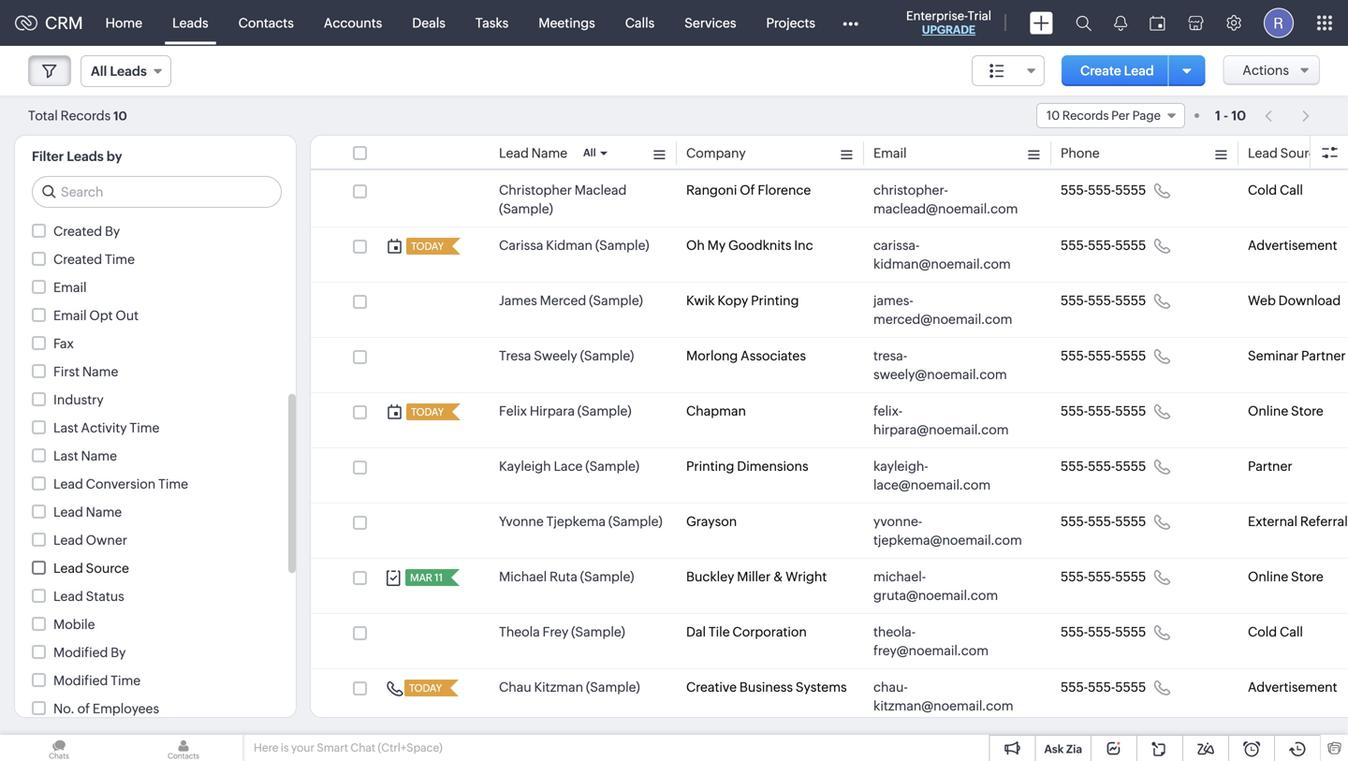 Task type: describe. For each thing, give the bounding box(es) containing it.
last for last name
[[53, 449, 78, 464]]

kitzman@noemail.com
[[874, 699, 1014, 714]]

theola
[[499, 625, 540, 640]]

1 horizontal spatial lead source
[[1248, 146, 1324, 161]]

felix
[[499, 404, 527, 419]]

lace
[[554, 459, 583, 474]]

tresa
[[499, 348, 531, 363]]

(sample) for carissa kidman (sample)
[[595, 238, 650, 253]]

email opt out
[[53, 308, 139, 323]]

employees
[[93, 701, 159, 716]]

kayleigh-
[[874, 459, 929, 474]]

chau
[[499, 680, 532, 695]]

555-555-5555 for michael- gruta@noemail.com
[[1061, 569, 1147, 584]]

services
[[685, 15, 737, 30]]

morlong associates
[[686, 348, 806, 363]]

is
[[281, 742, 289, 754]]

miller
[[737, 569, 771, 584]]

activity
[[81, 421, 127, 435]]

external
[[1248, 514, 1298, 529]]

projects
[[767, 15, 816, 30]]

all for all
[[583, 147, 596, 159]]

kwik kopy printing
[[686, 293, 799, 308]]

2 horizontal spatial leads
[[172, 15, 208, 30]]

michael-
[[874, 569, 926, 584]]

0 horizontal spatial lead source
[[53, 561, 129, 576]]

create lead
[[1081, 63, 1155, 78]]

search image
[[1076, 15, 1092, 31]]

advertisement for chau- kitzman@noemail.com
[[1248, 680, 1338, 695]]

by for modified by
[[111, 645, 126, 660]]

referral
[[1301, 514, 1348, 529]]

lead inside button
[[1124, 63, 1155, 78]]

ask zia
[[1045, 743, 1083, 756]]

industry
[[53, 392, 104, 407]]

10 inside 10 records per page field
[[1047, 109, 1060, 123]]

michael
[[499, 569, 547, 584]]

5555 for chau- kitzman@noemail.com
[[1116, 680, 1147, 695]]

no. of employees
[[53, 701, 159, 716]]

ruta
[[550, 569, 578, 584]]

1 horizontal spatial source
[[1281, 146, 1324, 161]]

signals element
[[1103, 0, 1139, 46]]

time down the created by
[[105, 252, 135, 267]]

status
[[86, 589, 124, 604]]

oh my goodknits inc
[[686, 238, 813, 253]]

0 horizontal spatial lead name
[[53, 505, 122, 520]]

theola- frey@noemail.com link
[[874, 623, 1024, 660]]

name up the owner
[[86, 505, 122, 520]]

calendar image
[[1150, 15, 1166, 30]]

lead owner
[[53, 533, 127, 548]]

filter leads by
[[32, 149, 122, 164]]

contacts link
[[223, 0, 309, 45]]

0 vertical spatial partner
[[1302, 348, 1346, 363]]

total records 10
[[28, 108, 127, 123]]

meetings
[[539, 15, 595, 30]]

accounts link
[[309, 0, 397, 45]]

chat
[[351, 742, 376, 754]]

christopher
[[499, 183, 572, 198]]

cold call for theola- frey@noemail.com
[[1248, 625, 1304, 640]]

11
[[435, 572, 443, 584]]

deals
[[412, 15, 446, 30]]

online for felix- hirpara@noemail.com
[[1248, 404, 1289, 419]]

rangoni
[[686, 183, 737, 198]]

modified for modified by
[[53, 645, 108, 660]]

(sample) for theola frey (sample)
[[571, 625, 625, 640]]

today for chau kitzman (sample)
[[409, 683, 442, 694]]

deals link
[[397, 0, 461, 45]]

by for created by
[[105, 224, 120, 239]]

fax
[[53, 336, 74, 351]]

business
[[740, 680, 793, 695]]

Other Modules field
[[831, 8, 871, 38]]

james-
[[874, 293, 914, 308]]

james
[[499, 293, 537, 308]]

kopy
[[718, 293, 749, 308]]

oh
[[686, 238, 705, 253]]

merced@noemail.com
[[874, 312, 1013, 327]]

1 vertical spatial email
[[53, 280, 87, 295]]

store for felix- hirpara@noemail.com
[[1292, 404, 1324, 419]]

555-555-5555 for carissa- kidman@noemail.com
[[1061, 238, 1147, 253]]

here
[[254, 742, 279, 754]]

today for felix hirpara (sample)
[[411, 406, 444, 418]]

5555 for theola- frey@noemail.com
[[1116, 625, 1147, 640]]

cold call for christopher- maclead@noemail.com
[[1248, 183, 1304, 198]]

name up the christopher
[[532, 146, 568, 161]]

Search text field
[[33, 177, 281, 207]]

created time
[[53, 252, 135, 267]]

modified time
[[53, 673, 141, 688]]

time up employees
[[111, 673, 141, 688]]

5555 for james- merced@noemail.com
[[1116, 293, 1147, 308]]

555-555-5555 for felix- hirpara@noemail.com
[[1061, 404, 1147, 419]]

kayleigh lace (sample) link
[[499, 457, 640, 476]]

smart
[[317, 742, 348, 754]]

online store for felix- hirpara@noemail.com
[[1248, 404, 1324, 419]]

5555 for felix- hirpara@noemail.com
[[1116, 404, 1147, 419]]

leads link
[[157, 0, 223, 45]]

kwik
[[686, 293, 715, 308]]

tresa-
[[874, 348, 908, 363]]

yvonne-
[[874, 514, 923, 529]]

christopher maclead (sample) link
[[499, 181, 668, 218]]

5555 for yvonne- tjepkema@noemail.com
[[1116, 514, 1147, 529]]

rangoni of florence
[[686, 183, 811, 198]]

felix hirpara (sample)
[[499, 404, 632, 419]]

555-555-5555 for theola- frey@noemail.com
[[1061, 625, 1147, 640]]

tjepkema@noemail.com
[[874, 533, 1023, 548]]

555-555-5555 for chau- kitzman@noemail.com
[[1061, 680, 1147, 695]]

wright
[[786, 569, 827, 584]]

mar
[[410, 572, 433, 584]]

yvonne- tjepkema@noemail.com link
[[874, 512, 1024, 550]]

create menu image
[[1030, 12, 1054, 34]]

calls
[[625, 15, 655, 30]]

(sample) for chau kitzman (sample)
[[586, 680, 640, 695]]

ask
[[1045, 743, 1064, 756]]

theola frey (sample) link
[[499, 623, 625, 642]]

kayleigh lace (sample)
[[499, 459, 640, 474]]

modified for modified time
[[53, 673, 108, 688]]

christopher- maclead@noemail.com
[[874, 183, 1018, 216]]

theola-
[[874, 625, 916, 640]]

records for total
[[61, 108, 111, 123]]

michael ruta (sample)
[[499, 569, 634, 584]]

0 vertical spatial email
[[874, 146, 907, 161]]

(sample) for michael ruta (sample)
[[580, 569, 634, 584]]

chau- kitzman@noemail.com link
[[874, 678, 1024, 716]]

theola- frey@noemail.com
[[874, 625, 989, 658]]

name down activity
[[81, 449, 117, 464]]

tresa- sweely@noemail.com
[[874, 348, 1007, 382]]

first
[[53, 364, 80, 379]]

michael- gruta@noemail.com link
[[874, 568, 1024, 605]]



Task type: locate. For each thing, give the bounding box(es) containing it.
lead name up lead owner
[[53, 505, 122, 520]]

5 555-555-5555 from the top
[[1061, 404, 1147, 419]]

(sample) right frey
[[571, 625, 625, 640]]

10 up "by" in the top left of the page
[[113, 109, 127, 123]]

2 online store from the top
[[1248, 569, 1324, 584]]

chau kitzman (sample)
[[499, 680, 640, 695]]

1 vertical spatial online
[[1248, 569, 1289, 584]]

10 inside the total records 10
[[113, 109, 127, 123]]

3 555-555-5555 from the top
[[1061, 293, 1147, 308]]

1 vertical spatial cold
[[1248, 625, 1278, 640]]

home
[[105, 15, 142, 30]]

0 vertical spatial call
[[1280, 183, 1304, 198]]

printing up grayson
[[686, 459, 735, 474]]

today link for carissa
[[406, 238, 446, 255]]

1 advertisement from the top
[[1248, 238, 1338, 253]]

1 horizontal spatial lead name
[[499, 146, 568, 161]]

0 vertical spatial store
[[1292, 404, 1324, 419]]

(sample) for yvonne tjepkema (sample)
[[609, 514, 663, 529]]

last name
[[53, 449, 117, 464]]

morlong
[[686, 348, 738, 363]]

(sample) right kitzman in the left bottom of the page
[[586, 680, 640, 695]]

store down the seminar partner
[[1292, 404, 1324, 419]]

felix-
[[874, 404, 903, 419]]

christopher- maclead@noemail.com link
[[874, 181, 1024, 218]]

trial
[[968, 9, 992, 23]]

10 right - in the right top of the page
[[1232, 108, 1247, 123]]

profile image
[[1264, 8, 1294, 38]]

0 vertical spatial lead source
[[1248, 146, 1324, 161]]

all inside field
[[91, 64, 107, 79]]

1 5555 from the top
[[1116, 183, 1147, 198]]

online store down external referral
[[1248, 569, 1324, 584]]

(sample) for tresa sweely (sample)
[[580, 348, 634, 363]]

5555 for tresa- sweely@noemail.com
[[1116, 348, 1147, 363]]

8 555-555-5555 from the top
[[1061, 569, 1147, 584]]

2 cold from the top
[[1248, 625, 1278, 640]]

buckley miller & wright
[[686, 569, 827, 584]]

created for created by
[[53, 224, 102, 239]]

online
[[1248, 404, 1289, 419], [1248, 569, 1289, 584]]

2 vertical spatial today link
[[405, 680, 444, 697]]

1 vertical spatial lead name
[[53, 505, 122, 520]]

1 horizontal spatial partner
[[1302, 348, 1346, 363]]

signals image
[[1115, 15, 1128, 31]]

(sample) inside "link"
[[580, 348, 634, 363]]

frey
[[543, 625, 569, 640]]

0 vertical spatial leads
[[172, 15, 208, 30]]

size image
[[990, 63, 1005, 80]]

5 5555 from the top
[[1116, 404, 1147, 419]]

10 for 1 - 10
[[1232, 108, 1247, 123]]

inc
[[794, 238, 813, 253]]

&
[[774, 569, 783, 584]]

2 last from the top
[[53, 449, 78, 464]]

today
[[411, 241, 444, 252], [411, 406, 444, 418], [409, 683, 442, 694]]

lead source
[[1248, 146, 1324, 161], [53, 561, 129, 576]]

1 vertical spatial store
[[1292, 569, 1324, 584]]

kidman
[[546, 238, 593, 253]]

leads right home
[[172, 15, 208, 30]]

hirpara
[[530, 404, 575, 419]]

actions
[[1243, 63, 1290, 78]]

email up christopher-
[[874, 146, 907, 161]]

yvonne
[[499, 514, 544, 529]]

modified up "of"
[[53, 673, 108, 688]]

company
[[686, 146, 746, 161]]

row group containing christopher maclead (sample)
[[311, 172, 1349, 725]]

1
[[1216, 108, 1221, 123]]

lead up the christopher
[[499, 146, 529, 161]]

time right activity
[[130, 421, 160, 435]]

theola frey (sample)
[[499, 625, 625, 640]]

2 advertisement from the top
[[1248, 680, 1338, 695]]

all
[[91, 64, 107, 79], [583, 147, 596, 159]]

upgrade
[[922, 23, 976, 36]]

records for 10
[[1063, 109, 1109, 123]]

4 5555 from the top
[[1116, 348, 1147, 363]]

555-555-5555 for james- merced@noemail.com
[[1061, 293, 1147, 308]]

3 5555 from the top
[[1116, 293, 1147, 308]]

hirpara@noemail.com
[[874, 422, 1009, 437]]

seminar
[[1248, 348, 1299, 363]]

row group
[[311, 172, 1349, 725]]

1 created from the top
[[53, 224, 102, 239]]

555-555-5555 for christopher- maclead@noemail.com
[[1061, 183, 1147, 198]]

create menu element
[[1019, 0, 1065, 45]]

6 555-555-5555 from the top
[[1061, 459, 1147, 474]]

1 vertical spatial created
[[53, 252, 102, 267]]

lead conversion time
[[53, 477, 188, 492]]

9 5555 from the top
[[1116, 625, 1147, 640]]

0 horizontal spatial leads
[[67, 149, 104, 164]]

buckley
[[686, 569, 735, 584]]

online store down the seminar partner
[[1248, 404, 1324, 419]]

mobile
[[53, 617, 95, 632]]

time right conversion
[[158, 477, 188, 492]]

9 555-555-5555 from the top
[[1061, 625, 1147, 640]]

2 horizontal spatial 10
[[1232, 108, 1247, 123]]

1 horizontal spatial all
[[583, 147, 596, 159]]

(sample) right hirpara
[[578, 404, 632, 419]]

all up the total records 10
[[91, 64, 107, 79]]

5555 for carissa- kidman@noemail.com
[[1116, 238, 1147, 253]]

modified down 'mobile'
[[53, 645, 108, 660]]

lead down last name
[[53, 477, 83, 492]]

profile element
[[1253, 0, 1306, 45]]

call for christopher- maclead@noemail.com
[[1280, 183, 1304, 198]]

555-555-5555 for tresa- sweely@noemail.com
[[1061, 348, 1147, 363]]

online store for michael- gruta@noemail.com
[[1248, 569, 1324, 584]]

1 vertical spatial modified
[[53, 673, 108, 688]]

creative
[[686, 680, 737, 695]]

christopher maclead (sample)
[[499, 183, 627, 216]]

partner up external
[[1248, 459, 1293, 474]]

logo image
[[15, 15, 37, 30]]

by up modified time
[[111, 645, 126, 660]]

phone
[[1061, 146, 1100, 161]]

10 5555 from the top
[[1116, 680, 1147, 695]]

1 vertical spatial by
[[111, 645, 126, 660]]

2 555-555-5555 from the top
[[1061, 238, 1147, 253]]

records up filter leads by
[[61, 108, 111, 123]]

lead name up the christopher
[[499, 146, 568, 161]]

source
[[1281, 146, 1324, 161], [86, 561, 129, 576]]

1 horizontal spatial printing
[[751, 293, 799, 308]]

(sample) for felix hirpara (sample)
[[578, 404, 632, 419]]

1 vertical spatial last
[[53, 449, 78, 464]]

1 store from the top
[[1292, 404, 1324, 419]]

cold for theola- frey@noemail.com
[[1248, 625, 1278, 640]]

enterprise-
[[907, 9, 968, 23]]

2 5555 from the top
[[1116, 238, 1147, 253]]

home link
[[90, 0, 157, 45]]

2 vertical spatial today
[[409, 683, 442, 694]]

lead right create
[[1124, 63, 1155, 78]]

chats image
[[0, 735, 118, 761]]

1 horizontal spatial 10
[[1047, 109, 1060, 123]]

0 vertical spatial online store
[[1248, 404, 1324, 419]]

web download
[[1248, 293, 1341, 308]]

(sample) right the merced
[[589, 293, 643, 308]]

tasks link
[[461, 0, 524, 45]]

(sample) right lace
[[586, 459, 640, 474]]

0 vertical spatial cold
[[1248, 183, 1278, 198]]

1 horizontal spatial leads
[[110, 64, 147, 79]]

1 cold call from the top
[[1248, 183, 1304, 198]]

printing
[[751, 293, 799, 308], [686, 459, 735, 474]]

by up created time
[[105, 224, 120, 239]]

None field
[[972, 55, 1045, 86]]

tresa- sweely@noemail.com link
[[874, 347, 1024, 384]]

555-555-5555 for yvonne- tjepkema@noemail.com
[[1061, 514, 1147, 529]]

1 modified from the top
[[53, 645, 108, 660]]

records inside field
[[1063, 109, 1109, 123]]

0 vertical spatial all
[[91, 64, 107, 79]]

All Leads field
[[81, 55, 171, 87]]

store for michael- gruta@noemail.com
[[1292, 569, 1324, 584]]

navigation
[[1256, 102, 1321, 129]]

1 vertical spatial printing
[[686, 459, 735, 474]]

2 created from the top
[[53, 252, 102, 267]]

1 vertical spatial online store
[[1248, 569, 1324, 584]]

0 horizontal spatial partner
[[1248, 459, 1293, 474]]

creative business systems
[[686, 680, 847, 695]]

by
[[105, 224, 120, 239], [111, 645, 126, 660]]

(sample) right ruta
[[580, 569, 634, 584]]

chau kitzman (sample) link
[[499, 678, 640, 697]]

online down external
[[1248, 569, 1289, 584]]

7 555-555-5555 from the top
[[1061, 514, 1147, 529]]

0 horizontal spatial source
[[86, 561, 129, 576]]

online for michael- gruta@noemail.com
[[1248, 569, 1289, 584]]

2 call from the top
[[1280, 625, 1304, 640]]

michael ruta (sample) link
[[499, 568, 634, 586]]

leads left "by" in the top left of the page
[[67, 149, 104, 164]]

of
[[740, 183, 755, 198]]

advertisement for carissa- kidman@noemail.com
[[1248, 238, 1338, 253]]

1 cold from the top
[[1248, 183, 1278, 198]]

my
[[708, 238, 726, 253]]

0 horizontal spatial records
[[61, 108, 111, 123]]

0 vertical spatial advertisement
[[1248, 238, 1338, 253]]

carissa kidman (sample) link
[[499, 236, 650, 255]]

email up fax
[[53, 308, 87, 323]]

meetings link
[[524, 0, 610, 45]]

today link
[[406, 238, 446, 255], [406, 404, 446, 421], [405, 680, 444, 697]]

tresa sweely (sample)
[[499, 348, 634, 363]]

555-555-5555 for kayleigh- lace@noemail.com
[[1061, 459, 1147, 474]]

1 vertical spatial all
[[583, 147, 596, 159]]

10
[[1232, 108, 1247, 123], [1047, 109, 1060, 123], [113, 109, 127, 123]]

1 online from the top
[[1248, 404, 1289, 419]]

2 cold call from the top
[[1248, 625, 1304, 640]]

10 for total records 10
[[113, 109, 127, 123]]

5555 for michael- gruta@noemail.com
[[1116, 569, 1147, 584]]

0 vertical spatial by
[[105, 224, 120, 239]]

created up created time
[[53, 224, 102, 239]]

tjepkema
[[547, 514, 606, 529]]

1 vertical spatial today
[[411, 406, 444, 418]]

1 555-555-5555 from the top
[[1061, 183, 1147, 198]]

printing right kopy
[[751, 293, 799, 308]]

today link for felix
[[406, 404, 446, 421]]

555-555-5555
[[1061, 183, 1147, 198], [1061, 238, 1147, 253], [1061, 293, 1147, 308], [1061, 348, 1147, 363], [1061, 404, 1147, 419], [1061, 459, 1147, 474], [1061, 514, 1147, 529], [1061, 569, 1147, 584], [1061, 625, 1147, 640], [1061, 680, 1147, 695]]

0 vertical spatial today
[[411, 241, 444, 252]]

10 left per
[[1047, 109, 1060, 123]]

0 vertical spatial lead name
[[499, 146, 568, 161]]

last for last activity time
[[53, 421, 78, 435]]

1 horizontal spatial records
[[1063, 109, 1109, 123]]

(sample) right sweely
[[580, 348, 634, 363]]

sweely@noemail.com
[[874, 367, 1007, 382]]

1 vertical spatial lead source
[[53, 561, 129, 576]]

(sample) for james merced (sample)
[[589, 293, 643, 308]]

advertisement
[[1248, 238, 1338, 253], [1248, 680, 1338, 695]]

1 online store from the top
[[1248, 404, 1324, 419]]

cold for christopher- maclead@noemail.com
[[1248, 183, 1278, 198]]

leads for all leads
[[110, 64, 147, 79]]

2 modified from the top
[[53, 673, 108, 688]]

(sample) right tjepkema
[[609, 514, 663, 529]]

source down the owner
[[86, 561, 129, 576]]

0 vertical spatial cold call
[[1248, 183, 1304, 198]]

lead
[[1124, 63, 1155, 78], [499, 146, 529, 161], [1248, 146, 1278, 161], [53, 477, 83, 492], [53, 505, 83, 520], [53, 533, 83, 548], [53, 561, 83, 576], [53, 589, 83, 604]]

7 5555 from the top
[[1116, 514, 1147, 529]]

last down industry
[[53, 421, 78, 435]]

1 vertical spatial cold call
[[1248, 625, 1304, 640]]

1 vertical spatial today link
[[406, 404, 446, 421]]

services link
[[670, 0, 752, 45]]

0 vertical spatial last
[[53, 421, 78, 435]]

goodknits
[[729, 238, 792, 253]]

(sample) right kidman
[[595, 238, 650, 253]]

store down external referral
[[1292, 569, 1324, 584]]

lead up 'mobile'
[[53, 589, 83, 604]]

download
[[1279, 293, 1341, 308]]

tresa sweely (sample) link
[[499, 347, 634, 365]]

5555 for christopher- maclead@noemail.com
[[1116, 183, 1147, 198]]

online down seminar
[[1248, 404, 1289, 419]]

0 vertical spatial source
[[1281, 146, 1324, 161]]

leads inside field
[[110, 64, 147, 79]]

0 horizontal spatial 10
[[113, 109, 127, 123]]

2 store from the top
[[1292, 569, 1324, 584]]

zia
[[1067, 743, 1083, 756]]

2 online from the top
[[1248, 569, 1289, 584]]

(sample) inside christopher maclead (sample)
[[499, 201, 553, 216]]

5555 for kayleigh- lace@noemail.com
[[1116, 459, 1147, 474]]

1 call from the top
[[1280, 183, 1304, 198]]

(sample) down the christopher
[[499, 201, 553, 216]]

accounts
[[324, 15, 382, 30]]

1 vertical spatial call
[[1280, 625, 1304, 640]]

page
[[1133, 109, 1161, 123]]

yvonne- tjepkema@noemail.com
[[874, 514, 1023, 548]]

0 horizontal spatial all
[[91, 64, 107, 79]]

partner right seminar
[[1302, 348, 1346, 363]]

2 vertical spatial leads
[[67, 149, 104, 164]]

1 vertical spatial partner
[[1248, 459, 1293, 474]]

contacts image
[[125, 735, 243, 761]]

10 555-555-5555 from the top
[[1061, 680, 1147, 695]]

search element
[[1065, 0, 1103, 46]]

10 Records Per Page field
[[1037, 103, 1186, 128]]

all up maclead
[[583, 147, 596, 159]]

1 vertical spatial source
[[86, 561, 129, 576]]

0 vertical spatial modified
[[53, 645, 108, 660]]

lead source down actions
[[1248, 146, 1324, 161]]

crm link
[[15, 13, 83, 33]]

lead status
[[53, 589, 124, 604]]

0 vertical spatial today link
[[406, 238, 446, 255]]

1 vertical spatial leads
[[110, 64, 147, 79]]

conversion
[[86, 477, 156, 492]]

0 vertical spatial created
[[53, 224, 102, 239]]

source down actions
[[1281, 146, 1324, 161]]

call for theola- frey@noemail.com
[[1280, 625, 1304, 640]]

maclead@noemail.com
[[874, 201, 1018, 216]]

enterprise-trial upgrade
[[907, 9, 992, 36]]

lead left the owner
[[53, 533, 83, 548]]

projects link
[[752, 0, 831, 45]]

leads down home link
[[110, 64, 147, 79]]

kidman@noemail.com
[[874, 257, 1011, 272]]

email down created time
[[53, 280, 87, 295]]

lead up lead owner
[[53, 505, 83, 520]]

carissa-
[[874, 238, 920, 253]]

last down last activity time
[[53, 449, 78, 464]]

name right first
[[82, 364, 118, 379]]

michael- gruta@noemail.com
[[874, 569, 999, 603]]

2 vertical spatial email
[[53, 308, 87, 323]]

(ctrl+space)
[[378, 742, 443, 754]]

lead down actions
[[1248, 146, 1278, 161]]

records left per
[[1063, 109, 1109, 123]]

0 horizontal spatial printing
[[686, 459, 735, 474]]

carissa- kidman@noemail.com
[[874, 238, 1011, 272]]

today link for chau
[[405, 680, 444, 697]]

(sample)
[[499, 201, 553, 216], [595, 238, 650, 253], [589, 293, 643, 308], [580, 348, 634, 363], [578, 404, 632, 419], [586, 459, 640, 474], [609, 514, 663, 529], [580, 569, 634, 584], [571, 625, 625, 640], [586, 680, 640, 695]]

1 vertical spatial advertisement
[[1248, 680, 1338, 695]]

6 5555 from the top
[[1116, 459, 1147, 474]]

created for created time
[[53, 252, 102, 267]]

christopher-
[[874, 183, 949, 198]]

all for all leads
[[91, 64, 107, 79]]

4 555-555-5555 from the top
[[1061, 348, 1147, 363]]

0 vertical spatial online
[[1248, 404, 1289, 419]]

leads for filter leads by
[[67, 149, 104, 164]]

(sample) for christopher maclead (sample)
[[499, 201, 553, 216]]

today for carissa kidman (sample)
[[411, 241, 444, 252]]

8 5555 from the top
[[1116, 569, 1147, 584]]

lead up the lead status
[[53, 561, 83, 576]]

0 vertical spatial printing
[[751, 293, 799, 308]]

1 last from the top
[[53, 421, 78, 435]]

lead source down lead owner
[[53, 561, 129, 576]]

(sample) for kayleigh lace (sample)
[[586, 459, 640, 474]]

created down the created by
[[53, 252, 102, 267]]

partner
[[1302, 348, 1346, 363], [1248, 459, 1293, 474]]



Task type: vqa. For each thing, say whether or not it's contained in the screenshot.
Meetings
yes



